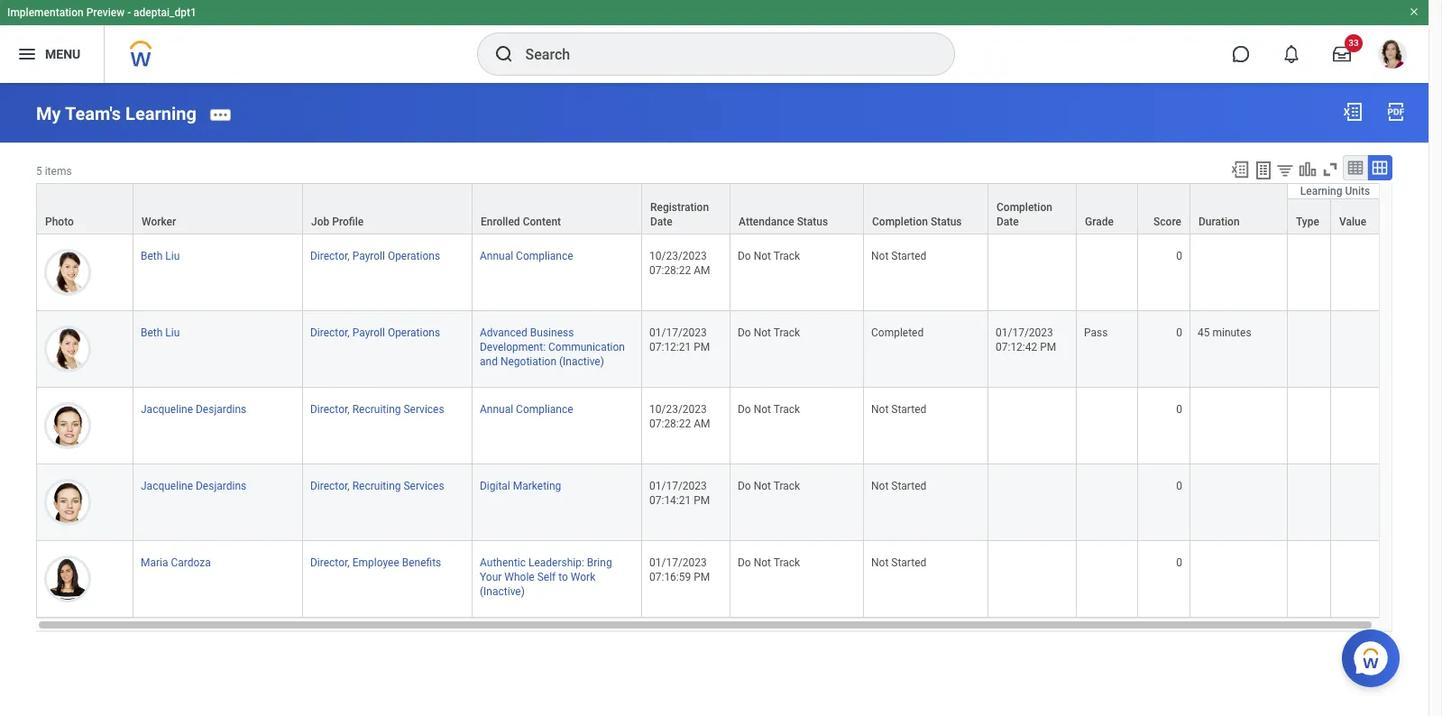Task type: describe. For each thing, give the bounding box(es) containing it.
job
[[311, 215, 330, 228]]

worker button
[[134, 184, 302, 233]]

toolbar inside my team's learning main content
[[1222, 155, 1393, 183]]

completion date
[[997, 201, 1053, 228]]

attendance status
[[739, 215, 828, 228]]

type
[[1296, 215, 1320, 228]]

advanced
[[480, 326, 528, 339]]

your
[[480, 571, 502, 584]]

business
[[530, 326, 574, 339]]

enrolled content column header
[[473, 183, 642, 235]]

do not track element for 10/23/2023 07:28:22 am
[[738, 400, 800, 416]]

and
[[480, 355, 498, 368]]

jacqueline desjardins link for digital
[[141, 476, 247, 493]]

payroll for advanced business development: communication and negotiation (inactive)
[[352, 326, 385, 339]]

completion status column header
[[864, 183, 989, 235]]

enrolled
[[481, 215, 520, 228]]

job profile column header
[[303, 183, 473, 235]]

annual for director, recruiting services
[[480, 403, 513, 416]]

director, for advanced director, payroll operations link
[[310, 326, 350, 339]]

date for registration date
[[650, 215, 673, 228]]

duration
[[1199, 215, 1240, 228]]

10/23/2023 for director, recruiting services
[[650, 403, 707, 416]]

completed element
[[872, 323, 924, 339]]

export to excel image
[[1231, 159, 1250, 179]]

01/17/2023 for 07:14:21
[[650, 480, 707, 493]]

4 not started from the top
[[872, 557, 927, 569]]

search image
[[493, 43, 515, 65]]

director, for the "director, employee benefits" "link"
[[310, 557, 350, 569]]

authentic leadership: bring your whole self to work (inactive)
[[480, 557, 612, 598]]

advanced business development: communication and negotiation (inactive) link
[[480, 323, 625, 368]]

track for 01/17/2023 07:14:21 pm
[[774, 480, 800, 493]]

do for 10/23/2023 07:28:22 am
[[738, 403, 751, 416]]

expand table image
[[1371, 159, 1389, 177]]

3 not started from the top
[[872, 480, 927, 493]]

close environment banner image
[[1409, 6, 1420, 17]]

01/17/2023 07:14:21 pm
[[650, 480, 710, 507]]

6 row from the top
[[36, 465, 1384, 541]]

profile
[[332, 215, 364, 228]]

marketing
[[513, 480, 561, 493]]

enrolled content button
[[473, 184, 641, 233]]

learning inside popup button
[[1301, 185, 1343, 197]]

completed
[[872, 326, 924, 339]]

enrolled content
[[481, 215, 561, 228]]

registration date column header
[[642, 183, 731, 235]]

type button
[[1288, 199, 1331, 233]]

07:28:22 for director, payroll operations
[[650, 264, 691, 277]]

4 0 from the top
[[1177, 480, 1183, 493]]

attendance
[[739, 215, 795, 228]]

recruiting for annual compliance
[[352, 403, 401, 416]]

preview
[[86, 6, 125, 19]]

5
[[36, 165, 42, 177]]

adeptai_dpt1
[[134, 6, 197, 19]]

3 director, from the top
[[310, 403, 350, 416]]

menu banner
[[0, 0, 1429, 83]]

3 started from the top
[[892, 480, 927, 493]]

completion status
[[872, 215, 962, 228]]

to
[[559, 571, 568, 584]]

3 not started element from the top
[[872, 476, 927, 493]]

digital marketing link
[[480, 476, 561, 493]]

director, recruiting services link for digital
[[310, 476, 444, 493]]

export to worksheets image
[[1253, 159, 1275, 181]]

employee's photo (beth liu) image for menu banner
[[44, 249, 91, 296]]

director, employee benefits
[[310, 557, 441, 569]]

cardoza
[[171, 557, 211, 569]]

4 started from the top
[[892, 557, 927, 569]]

1 not started from the top
[[872, 250, 927, 262]]

learning units
[[1301, 185, 1371, 197]]

learning units button
[[1288, 184, 1383, 198]]

my team's learning element
[[36, 103, 197, 124]]

menu
[[45, 47, 81, 61]]

minutes
[[1213, 326, 1252, 339]]

grade button
[[1077, 184, 1138, 233]]

07:12:42
[[996, 341, 1038, 354]]

recruiting for digital marketing
[[352, 480, 401, 493]]

01/17/2023 07:16:59 pm
[[650, 557, 710, 584]]

1 track from the top
[[774, 250, 800, 262]]

services for annual compliance
[[404, 403, 444, 416]]

1 not started element from the top
[[872, 246, 927, 262]]

value button
[[1332, 199, 1383, 233]]

compliance for director, payroll operations
[[516, 250, 573, 262]]

score
[[1154, 215, 1182, 228]]

2 employee's photo (jacqueline desjardins) image from the top
[[44, 479, 91, 526]]

45
[[1198, 326, 1210, 339]]

row containing maria cardoza
[[36, 541, 1384, 618]]

whole
[[505, 571, 535, 584]]

digital
[[480, 480, 510, 493]]

director, payroll operations for advanced business development: communication and negotiation (inactive)
[[310, 326, 440, 339]]

annual compliance for director, payroll operations
[[480, 250, 573, 262]]

operations for advanced business development: communication and negotiation (inactive)
[[388, 326, 440, 339]]

jacqueline for digital marketing
[[141, 480, 193, 493]]

job profile
[[311, 215, 364, 228]]

advanced business development: communication and negotiation (inactive)
[[480, 326, 625, 368]]

menu button
[[0, 25, 104, 83]]

do not track for 10/23/2023 07:28:22 am
[[738, 403, 800, 416]]

justify image
[[16, 43, 38, 65]]

Search Workday  search field
[[526, 34, 917, 74]]

annual compliance link for operations
[[480, 246, 573, 262]]

0 for advanced director, payroll operations link
[[1177, 326, 1183, 339]]

director, recruiting services link for annual
[[310, 400, 444, 416]]

benefits
[[402, 557, 441, 569]]

employee's photo (maria cardoza) image
[[44, 556, 91, 603]]

registration date button
[[642, 184, 730, 233]]

4 director, from the top
[[310, 480, 350, 493]]

0 vertical spatial learning
[[126, 103, 197, 124]]

completion date button
[[989, 184, 1076, 233]]

pm for 01/17/2023 07:12:42 pm
[[1040, 341, 1057, 354]]

annual compliance link for services
[[480, 400, 573, 416]]

director, payroll operations link for advanced
[[310, 323, 440, 339]]

01/17/2023 for 07:12:42
[[996, 326, 1054, 339]]

2 not started element from the top
[[872, 400, 927, 416]]

status for attendance status
[[797, 215, 828, 228]]

-
[[127, 6, 131, 19]]

attendance status button
[[731, 184, 863, 233]]

1 do not track from the top
[[738, 250, 800, 262]]

view printable version (pdf) image
[[1386, 101, 1407, 123]]

negotiation
[[501, 355, 557, 368]]

director, payroll operations for annual compliance
[[310, 250, 440, 262]]

pass
[[1084, 326, 1108, 339]]

director, recruiting services for digital marketing
[[310, 480, 444, 493]]

completion status button
[[864, 184, 988, 233]]

0 for the "director, employee benefits" "link"
[[1177, 557, 1183, 569]]

jacqueline desjardins for annual
[[141, 403, 247, 416]]

01/17/2023 07:12:42 pm
[[996, 326, 1057, 354]]

date for completion date
[[997, 215, 1019, 228]]

development:
[[480, 341, 546, 354]]

1 do not track element from the top
[[738, 246, 800, 262]]

5 do not track element from the top
[[738, 553, 800, 569]]

status for completion status
[[931, 215, 962, 228]]

am for director, payroll operations
[[694, 264, 711, 277]]

2 not started from the top
[[872, 403, 927, 416]]

self
[[537, 571, 556, 584]]

attendance status column header
[[731, 183, 864, 235]]

10/23/2023 07:28:22 am for director, recruiting services
[[650, 403, 711, 430]]

photo column header
[[36, 183, 134, 235]]

compliance for director, recruiting services
[[516, 403, 573, 416]]

3 0 from the top
[[1177, 403, 1183, 416]]

registration date
[[650, 201, 709, 228]]

content
[[523, 215, 561, 228]]

select to filter grid data image
[[1276, 160, 1296, 179]]

worker
[[142, 215, 176, 228]]

5 do from the top
[[738, 557, 751, 569]]

profile logan mcneil image
[[1379, 40, 1407, 72]]

employee's photo (beth liu) image for toolbar within my team's learning main content
[[44, 326, 91, 372]]

director, employee benefits link
[[310, 553, 441, 569]]

33
[[1349, 38, 1359, 48]]

registration
[[650, 201, 709, 214]]

my team's learning main content
[[0, 83, 1429, 649]]

5 row from the top
[[36, 388, 1384, 465]]

expand/collapse chart image
[[1298, 159, 1318, 179]]

pass element
[[1084, 323, 1108, 339]]

do for 01/17/2023 07:14:21 pm
[[738, 480, 751, 493]]



Task type: vqa. For each thing, say whether or not it's contained in the screenshot.
Preview at the top of page
yes



Task type: locate. For each thing, give the bounding box(es) containing it.
2 07:28:22 from the top
[[650, 418, 691, 430]]

2 desjardins from the top
[[196, 480, 247, 493]]

1 vertical spatial recruiting
[[352, 480, 401, 493]]

0 vertical spatial recruiting
[[352, 403, 401, 416]]

0
[[1177, 250, 1183, 262], [1177, 326, 1183, 339], [1177, 403, 1183, 416], [1177, 480, 1183, 493], [1177, 557, 1183, 569]]

grade
[[1085, 215, 1114, 228]]

grade column header
[[1077, 183, 1139, 235]]

1 vertical spatial services
[[404, 480, 444, 493]]

started
[[892, 250, 927, 262], [892, 403, 927, 416], [892, 480, 927, 493], [892, 557, 927, 569]]

10/23/2023 07:28:22 am
[[650, 250, 711, 277], [650, 403, 711, 430]]

1 director, recruiting services from the top
[[310, 403, 444, 416]]

toolbar
[[1222, 155, 1393, 183]]

employee's photo (jacqueline desjardins) image
[[44, 402, 91, 449], [44, 479, 91, 526]]

07:14:21
[[650, 495, 691, 507]]

jacqueline for annual compliance
[[141, 403, 193, 416]]

4 do not track from the top
[[738, 480, 800, 493]]

payroll for annual compliance
[[352, 250, 385, 262]]

0 horizontal spatial completion
[[872, 215, 928, 228]]

2 director, from the top
[[310, 326, 350, 339]]

fullscreen image
[[1321, 159, 1341, 179]]

cell
[[989, 234, 1077, 311], [1077, 234, 1139, 311], [1191, 234, 1288, 311], [1288, 234, 1332, 311], [1332, 234, 1384, 311], [1288, 311, 1332, 388], [1332, 311, 1384, 388], [989, 388, 1077, 465], [1077, 388, 1139, 465], [1191, 388, 1288, 465], [1288, 388, 1332, 465], [1332, 388, 1384, 465], [989, 465, 1077, 541], [1077, 465, 1139, 541], [1191, 465, 1288, 541], [1288, 465, 1332, 541], [1332, 465, 1384, 541], [989, 541, 1077, 618], [1077, 541, 1139, 618], [1191, 541, 1288, 618], [1288, 541, 1332, 618], [1332, 541, 1384, 618]]

1 beth from the top
[[141, 250, 163, 262]]

beth for first beth liu link
[[141, 250, 163, 262]]

1 vertical spatial employee's photo (beth liu) image
[[44, 326, 91, 372]]

annual compliance for director, recruiting services
[[480, 403, 573, 416]]

learning right team's
[[126, 103, 197, 124]]

1 am from the top
[[694, 264, 711, 277]]

jacqueline desjardins for digital
[[141, 480, 247, 493]]

payroll
[[352, 250, 385, 262], [352, 326, 385, 339]]

1 0 from the top
[[1177, 250, 1183, 262]]

10/23/2023 for director, payroll operations
[[650, 250, 707, 262]]

completion for date
[[997, 201, 1053, 214]]

1 services from the top
[[404, 403, 444, 416]]

score button
[[1139, 184, 1190, 233]]

value
[[1340, 215, 1367, 228]]

0 vertical spatial jacqueline desjardins link
[[141, 400, 247, 416]]

pm right the 07:14:21
[[694, 495, 710, 507]]

date inside completion date
[[997, 215, 1019, 228]]

1 vertical spatial learning
[[1301, 185, 1343, 197]]

not started element
[[872, 246, 927, 262], [872, 400, 927, 416], [872, 476, 927, 493], [872, 553, 927, 569]]

1 jacqueline desjardins link from the top
[[141, 400, 247, 416]]

beth liu link
[[141, 246, 180, 262], [141, 323, 180, 339]]

5 do not track from the top
[[738, 557, 800, 569]]

notifications large image
[[1283, 45, 1301, 63]]

3 do not track element from the top
[[738, 400, 800, 416]]

date inside registration date
[[650, 215, 673, 228]]

annual compliance link down negotiation
[[480, 400, 573, 416]]

5 items
[[36, 165, 72, 177]]

01/17/2023 up 07:16:59
[[650, 557, 707, 569]]

authentic
[[480, 557, 526, 569]]

2 annual from the top
[[480, 403, 513, 416]]

beth liu for first beth liu link
[[141, 250, 180, 262]]

10/23/2023 07:28:22 am down 07:12:21
[[650, 403, 711, 430]]

director, payroll operations link for annual
[[310, 246, 440, 262]]

director, payroll operations
[[310, 250, 440, 262], [310, 326, 440, 339]]

2 10/23/2023 07:28:22 am from the top
[[650, 403, 711, 430]]

0 vertical spatial annual compliance link
[[480, 246, 573, 262]]

maria
[[141, 557, 168, 569]]

bring
[[587, 557, 612, 569]]

0 vertical spatial director, payroll operations link
[[310, 246, 440, 262]]

2 0 from the top
[[1177, 326, 1183, 339]]

1 liu from the top
[[165, 250, 180, 262]]

operations for annual compliance
[[388, 250, 440, 262]]

0 vertical spatial annual
[[480, 250, 513, 262]]

45 minutes
[[1198, 326, 1252, 339]]

2 employee's photo (beth liu) image from the top
[[44, 326, 91, 372]]

type column header
[[1288, 184, 1332, 235]]

1 horizontal spatial (inactive)
[[559, 355, 604, 368]]

1 employee's photo (jacqueline desjardins) image from the top
[[44, 402, 91, 449]]

1 vertical spatial annual
[[480, 403, 513, 416]]

(inactive) inside authentic leadership: bring your whole self to work (inactive)
[[480, 586, 525, 598]]

4 do not track element from the top
[[738, 476, 800, 493]]

do for 01/17/2023 07:12:21 pm
[[738, 326, 751, 339]]

07:16:59
[[650, 571, 691, 584]]

1 vertical spatial annual compliance link
[[480, 400, 573, 416]]

do not track
[[738, 250, 800, 262], [738, 326, 800, 339], [738, 403, 800, 416], [738, 480, 800, 493], [738, 557, 800, 569]]

1 jacqueline desjardins from the top
[[141, 403, 247, 416]]

compliance down the "content"
[[516, 250, 573, 262]]

director, for director, payroll operations link corresponding to annual
[[310, 250, 350, 262]]

operations left advanced
[[388, 326, 440, 339]]

do not track for 01/17/2023 07:14:21 pm
[[738, 480, 800, 493]]

1 operations from the top
[[388, 250, 440, 262]]

director, recruiting services for annual compliance
[[310, 403, 444, 416]]

2 do not track from the top
[[738, 326, 800, 339]]

am for director, recruiting services
[[694, 418, 711, 430]]

(inactive) inside advanced business development: communication and negotiation (inactive)
[[559, 355, 604, 368]]

0 vertical spatial beth
[[141, 250, 163, 262]]

1 horizontal spatial date
[[997, 215, 1019, 228]]

2 director, recruiting services from the top
[[310, 480, 444, 493]]

0 vertical spatial 07:28:22
[[650, 264, 691, 277]]

1 vertical spatial beth liu
[[141, 326, 180, 339]]

annual compliance down negotiation
[[480, 403, 573, 416]]

completion for status
[[872, 215, 928, 228]]

2 do from the top
[[738, 326, 751, 339]]

1 vertical spatial operations
[[388, 326, 440, 339]]

0 vertical spatial payroll
[[352, 250, 385, 262]]

1 vertical spatial jacqueline
[[141, 480, 193, 493]]

0 vertical spatial (inactive)
[[559, 355, 604, 368]]

completion inside the completion date popup button
[[997, 201, 1053, 214]]

pm inside 01/17/2023 07:16:59 pm
[[694, 571, 710, 584]]

do not track element for 01/17/2023 07:12:21 pm
[[738, 323, 800, 339]]

duration button
[[1191, 184, 1287, 233]]

2 status from the left
[[931, 215, 962, 228]]

pm inside 01/17/2023 07:12:42 pm
[[1040, 341, 1057, 354]]

1 vertical spatial 07:28:22
[[650, 418, 691, 430]]

0 vertical spatial liu
[[165, 250, 180, 262]]

not started
[[872, 250, 927, 262], [872, 403, 927, 416], [872, 480, 927, 493], [872, 557, 927, 569]]

pm
[[694, 341, 710, 354], [1040, 341, 1057, 354], [694, 495, 710, 507], [694, 571, 710, 584]]

pm for 01/17/2023 07:16:59 pm
[[694, 571, 710, 584]]

01/17/2023 inside 01/17/2023 07:12:42 pm
[[996, 326, 1054, 339]]

1 director, payroll operations link from the top
[[310, 246, 440, 262]]

2 started from the top
[[892, 403, 927, 416]]

10/23/2023
[[650, 250, 707, 262], [650, 403, 707, 416]]

01/17/2023
[[650, 326, 707, 339], [996, 326, 1054, 339], [650, 480, 707, 493], [650, 557, 707, 569]]

0 vertical spatial beth liu link
[[141, 246, 180, 262]]

1 annual compliance from the top
[[480, 250, 573, 262]]

date down the registration
[[650, 215, 673, 228]]

0 vertical spatial completion
[[997, 201, 1053, 214]]

0 vertical spatial employee's photo (beth liu) image
[[44, 249, 91, 296]]

4 track from the top
[[774, 480, 800, 493]]

1 vertical spatial beth liu link
[[141, 323, 180, 339]]

33 button
[[1323, 34, 1363, 74]]

01/17/2023 up the 07:14:21
[[650, 480, 707, 493]]

2 track from the top
[[774, 326, 800, 339]]

pm right 07:12:21
[[694, 341, 710, 354]]

director, recruiting services link
[[310, 400, 444, 416], [310, 476, 444, 493]]

1 horizontal spatial status
[[931, 215, 962, 228]]

0 vertical spatial director, payroll operations
[[310, 250, 440, 262]]

annual down enrolled
[[480, 250, 513, 262]]

1 recruiting from the top
[[352, 403, 401, 416]]

inbox large image
[[1333, 45, 1352, 63]]

units
[[1346, 185, 1371, 197]]

0 vertical spatial compliance
[[516, 250, 573, 262]]

0 horizontal spatial learning
[[126, 103, 197, 124]]

services
[[404, 403, 444, 416], [404, 480, 444, 493]]

7 row from the top
[[36, 541, 1384, 618]]

annual compliance down enrolled content
[[480, 250, 573, 262]]

1 annual compliance link from the top
[[480, 246, 573, 262]]

status left completion date
[[931, 215, 962, 228]]

1 started from the top
[[892, 250, 927, 262]]

2 beth liu link from the top
[[141, 323, 180, 339]]

operations
[[388, 250, 440, 262], [388, 326, 440, 339]]

liu
[[165, 250, 180, 262], [165, 326, 180, 339]]

1 vertical spatial director, recruiting services
[[310, 480, 444, 493]]

07:12:21
[[650, 341, 691, 354]]

2 am from the top
[[694, 418, 711, 430]]

4 do from the top
[[738, 480, 751, 493]]

4 row from the top
[[36, 311, 1384, 388]]

jacqueline desjardins
[[141, 403, 247, 416], [141, 480, 247, 493]]

items
[[45, 165, 72, 177]]

learning
[[126, 103, 197, 124], [1301, 185, 1343, 197]]

0 horizontal spatial date
[[650, 215, 673, 228]]

director, payroll operations link
[[310, 246, 440, 262], [310, 323, 440, 339]]

worker column header
[[134, 183, 303, 235]]

pm for 01/17/2023 07:14:21 pm
[[694, 495, 710, 507]]

2 do not track element from the top
[[738, 323, 800, 339]]

employee's photo (beth liu) image
[[44, 249, 91, 296], [44, 326, 91, 372]]

01/17/2023 up 07:12:21
[[650, 326, 707, 339]]

07:28:22 up 01/17/2023 07:14:21 pm
[[650, 418, 691, 430]]

2 payroll from the top
[[352, 326, 385, 339]]

1 payroll from the top
[[352, 250, 385, 262]]

2 beth from the top
[[141, 326, 163, 339]]

2 annual compliance link from the top
[[480, 400, 573, 416]]

5 track from the top
[[774, 557, 800, 569]]

10/23/2023 07:28:22 am for director, payroll operations
[[650, 250, 711, 277]]

07:28:22
[[650, 264, 691, 277], [650, 418, 691, 430]]

track
[[774, 250, 800, 262], [774, 326, 800, 339], [774, 403, 800, 416], [774, 480, 800, 493], [774, 557, 800, 569]]

beth liu for 2nd beth liu link from the top of the my team's learning main content
[[141, 326, 180, 339]]

1 jacqueline from the top
[[141, 403, 193, 416]]

1 vertical spatial director, payroll operations link
[[310, 323, 440, 339]]

duration column header
[[1191, 183, 1288, 235]]

01/17/2023 for 07:12:21
[[650, 326, 707, 339]]

1 vertical spatial 10/23/2023
[[650, 403, 707, 416]]

authentic leadership: bring your whole self to work (inactive) link
[[480, 553, 612, 598]]

2 jacqueline desjardins from the top
[[141, 480, 247, 493]]

1 vertical spatial employee's photo (jacqueline desjardins) image
[[44, 479, 91, 526]]

score column header
[[1139, 183, 1191, 235]]

3 track from the top
[[774, 403, 800, 416]]

(inactive)
[[559, 355, 604, 368], [480, 586, 525, 598]]

services for digital marketing
[[404, 480, 444, 493]]

1 row from the top
[[36, 183, 1384, 235]]

1 annual from the top
[[480, 250, 513, 262]]

1 status from the left
[[797, 215, 828, 228]]

date
[[650, 215, 673, 228], [997, 215, 1019, 228]]

1 10/23/2023 07:28:22 am from the top
[[650, 250, 711, 277]]

10/23/2023 07:28:22 am down registration date on the top of page
[[650, 250, 711, 277]]

maria cardoza
[[141, 557, 211, 569]]

2 liu from the top
[[165, 326, 180, 339]]

5 0 from the top
[[1177, 557, 1183, 569]]

pm inside 01/17/2023 07:12:21 pm
[[694, 341, 710, 354]]

07:28:22 for director, recruiting services
[[650, 418, 691, 430]]

2 recruiting from the top
[[352, 480, 401, 493]]

01/17/2023 inside 01/17/2023 07:14:21 pm
[[650, 480, 707, 493]]

beth for 2nd beth liu link from the top of the my team's learning main content
[[141, 326, 163, 339]]

pm right 07:16:59
[[694, 571, 710, 584]]

1 desjardins from the top
[[196, 403, 247, 416]]

digital marketing
[[480, 480, 561, 493]]

jacqueline
[[141, 403, 193, 416], [141, 480, 193, 493]]

pm right the 07:12:42
[[1040, 341, 1057, 354]]

desjardins
[[196, 403, 247, 416], [196, 480, 247, 493]]

recruiting
[[352, 403, 401, 416], [352, 480, 401, 493]]

0 vertical spatial beth liu
[[141, 250, 180, 262]]

am down registration date on the top of page
[[694, 264, 711, 277]]

0 for director, payroll operations link corresponding to annual
[[1177, 250, 1183, 262]]

track for 10/23/2023 07:28:22 am
[[774, 403, 800, 416]]

10/23/2023 down registration date on the top of page
[[650, 250, 707, 262]]

table image
[[1347, 159, 1365, 177]]

date right completion status column header
[[997, 215, 1019, 228]]

1 beth liu from the top
[[141, 250, 180, 262]]

1 date from the left
[[650, 215, 673, 228]]

0 vertical spatial operations
[[388, 250, 440, 262]]

0 vertical spatial 10/23/2023 07:28:22 am
[[650, 250, 711, 277]]

work
[[571, 571, 596, 584]]

do not track for 01/17/2023 07:12:21 pm
[[738, 326, 800, 339]]

1 compliance from the top
[[516, 250, 573, 262]]

2 10/23/2023 from the top
[[650, 403, 707, 416]]

3 row from the top
[[36, 234, 1384, 311]]

2 jacqueline desjardins link from the top
[[141, 476, 247, 493]]

2 services from the top
[[404, 480, 444, 493]]

row containing learning units
[[36, 183, 1384, 235]]

not
[[754, 250, 771, 262], [872, 250, 889, 262], [754, 326, 771, 339], [754, 403, 771, 416], [872, 403, 889, 416], [754, 480, 771, 493], [872, 480, 889, 493], [754, 557, 771, 569], [872, 557, 889, 569]]

2 compliance from the top
[[516, 403, 573, 416]]

learning down fullscreen icon
[[1301, 185, 1343, 197]]

my team's learning
[[36, 103, 197, 124]]

jacqueline desjardins link for annual
[[141, 400, 247, 416]]

photo button
[[37, 184, 133, 233]]

1 vertical spatial completion
[[872, 215, 928, 228]]

0 vertical spatial employee's photo (jacqueline desjardins) image
[[44, 402, 91, 449]]

1 vertical spatial beth
[[141, 326, 163, 339]]

1 director, from the top
[[310, 250, 350, 262]]

director, inside "link"
[[310, 557, 350, 569]]

0 vertical spatial am
[[694, 264, 711, 277]]

3 do not track from the top
[[738, 403, 800, 416]]

1 vertical spatial am
[[694, 418, 711, 430]]

0 vertical spatial director, recruiting services
[[310, 403, 444, 416]]

0 vertical spatial jacqueline desjardins
[[141, 403, 247, 416]]

1 director, payroll operations from the top
[[310, 250, 440, 262]]

completion inside completion status popup button
[[872, 215, 928, 228]]

completion
[[997, 201, 1053, 214], [872, 215, 928, 228]]

2 beth liu from the top
[[141, 326, 180, 339]]

compliance down negotiation
[[516, 403, 573, 416]]

0 horizontal spatial status
[[797, 215, 828, 228]]

1 vertical spatial payroll
[[352, 326, 385, 339]]

annual for director, payroll operations
[[480, 250, 513, 262]]

01/17/2023 07:12:21 pm
[[650, 326, 710, 354]]

photo
[[45, 215, 74, 228]]

1 07:28:22 from the top
[[650, 264, 691, 277]]

01/17/2023 inside 01/17/2023 07:12:21 pm
[[650, 326, 707, 339]]

annual down and
[[480, 403, 513, 416]]

2 jacqueline from the top
[[141, 480, 193, 493]]

1 horizontal spatial completion
[[997, 201, 1053, 214]]

status inside completion status popup button
[[931, 215, 962, 228]]

(inactive) down your
[[480, 586, 525, 598]]

0 vertical spatial director, recruiting services link
[[310, 400, 444, 416]]

1 vertical spatial director, recruiting services link
[[310, 476, 444, 493]]

status right attendance
[[797, 215, 828, 228]]

row
[[36, 183, 1384, 235], [36, 184, 1384, 235], [36, 234, 1384, 311], [36, 311, 1384, 388], [36, 388, 1384, 465], [36, 465, 1384, 541], [36, 541, 1384, 618]]

maria cardoza link
[[141, 553, 211, 569]]

2 annual compliance from the top
[[480, 403, 573, 416]]

01/17/2023 inside 01/17/2023 07:16:59 pm
[[650, 557, 707, 569]]

1 vertical spatial liu
[[165, 326, 180, 339]]

export to excel image
[[1342, 101, 1364, 123]]

2 director, payroll operations link from the top
[[310, 323, 440, 339]]

0 vertical spatial jacqueline
[[141, 403, 193, 416]]

my
[[36, 103, 61, 124]]

job profile button
[[303, 184, 472, 233]]

0 vertical spatial services
[[404, 403, 444, 416]]

1 do from the top
[[738, 250, 751, 262]]

1 vertical spatial (inactive)
[[480, 586, 525, 598]]

1 vertical spatial desjardins
[[196, 480, 247, 493]]

0 horizontal spatial (inactive)
[[480, 586, 525, 598]]

do not track element
[[738, 246, 800, 262], [738, 323, 800, 339], [738, 400, 800, 416], [738, 476, 800, 493], [738, 553, 800, 569]]

1 vertical spatial jacqueline desjardins
[[141, 480, 247, 493]]

10/23/2023 down 07:12:21
[[650, 403, 707, 416]]

1 vertical spatial director, payroll operations
[[310, 326, 440, 339]]

3 do from the top
[[738, 403, 751, 416]]

team's
[[65, 103, 121, 124]]

row containing type
[[36, 184, 1384, 235]]

am up 01/17/2023 07:14:21 pm
[[694, 418, 711, 430]]

annual compliance link
[[480, 246, 573, 262], [480, 400, 573, 416]]

1 vertical spatial compliance
[[516, 403, 573, 416]]

1 beth liu link from the top
[[141, 246, 180, 262]]

0 vertical spatial desjardins
[[196, 403, 247, 416]]

(inactive) down communication
[[559, 355, 604, 368]]

0 vertical spatial annual compliance
[[480, 250, 573, 262]]

1 vertical spatial annual compliance
[[480, 403, 573, 416]]

communication
[[549, 341, 625, 354]]

employee
[[352, 557, 399, 569]]

07:28:22 down registration date on the top of page
[[650, 264, 691, 277]]

completion date column header
[[989, 183, 1077, 235]]

1 director, recruiting services link from the top
[[310, 400, 444, 416]]

2 director, recruiting services link from the top
[[310, 476, 444, 493]]

0 vertical spatial 10/23/2023
[[650, 250, 707, 262]]

compliance
[[516, 250, 573, 262], [516, 403, 573, 416]]

do
[[738, 250, 751, 262], [738, 326, 751, 339], [738, 403, 751, 416], [738, 480, 751, 493], [738, 557, 751, 569]]

1 employee's photo (beth liu) image from the top
[[44, 249, 91, 296]]

01/17/2023 up the 07:12:42
[[996, 326, 1054, 339]]

2 director, payroll operations from the top
[[310, 326, 440, 339]]

01/17/2023 for 07:16:59
[[650, 557, 707, 569]]

implementation preview -   adeptai_dpt1
[[7, 6, 197, 19]]

pm inside 01/17/2023 07:14:21 pm
[[694, 495, 710, 507]]

operations down job profile column header at the top
[[388, 250, 440, 262]]

track for 01/17/2023 07:12:21 pm
[[774, 326, 800, 339]]

pm for 01/17/2023 07:12:21 pm
[[694, 341, 710, 354]]

status inside attendance status popup button
[[797, 215, 828, 228]]

4 not started element from the top
[[872, 553, 927, 569]]

desjardins for digital
[[196, 480, 247, 493]]

desjardins for annual
[[196, 403, 247, 416]]

1 10/23/2023 from the top
[[650, 250, 707, 262]]

implementation
[[7, 6, 84, 19]]

1 horizontal spatial learning
[[1301, 185, 1343, 197]]

annual compliance link down enrolled content
[[480, 246, 573, 262]]

leadership:
[[529, 557, 585, 569]]

1 vertical spatial jacqueline desjardins link
[[141, 476, 247, 493]]

2 operations from the top
[[388, 326, 440, 339]]

do not track element for 01/17/2023 07:14:21 pm
[[738, 476, 800, 493]]

1 vertical spatial 10/23/2023 07:28:22 am
[[650, 403, 711, 430]]



